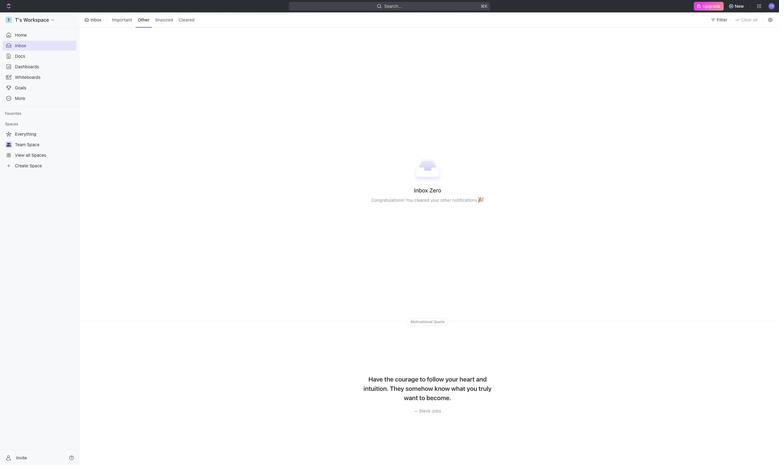 Task type: locate. For each thing, give the bounding box(es) containing it.
1 vertical spatial inbox
[[15, 43, 26, 48]]

1 horizontal spatial all
[[753, 17, 758, 22]]

2 horizontal spatial inbox
[[414, 188, 428, 194]]

inbox left important on the top left
[[90, 17, 101, 22]]

important
[[112, 17, 132, 22]]

0 vertical spatial to
[[420, 376, 426, 383]]

spaces up create space link
[[31, 153, 46, 158]]

create space
[[15, 163, 42, 169]]

0 vertical spatial space
[[27, 142, 39, 147]]

1 vertical spatial to
[[419, 395, 425, 402]]

favorites button
[[2, 110, 24, 118]]

cleared
[[179, 17, 195, 22]]

all inside view all spaces link
[[26, 153, 30, 158]]

1 horizontal spatial inbox
[[90, 17, 101, 22]]

0 horizontal spatial all
[[26, 153, 30, 158]]

sidebar navigation
[[0, 12, 81, 466]]

to
[[420, 376, 426, 383], [419, 395, 425, 402]]

clear all button
[[732, 15, 762, 25]]

t
[[7, 18, 10, 22]]

tab list containing important
[[109, 11, 198, 29]]

filter
[[717, 17, 727, 22]]

search...
[[385, 3, 402, 9]]

1 vertical spatial spaces
[[31, 153, 46, 158]]

courage
[[395, 376, 419, 383]]

the
[[384, 376, 394, 383]]

your up what
[[446, 376, 458, 383]]

tb button
[[767, 1, 777, 11]]

upgrade
[[703, 3, 721, 9]]

inbox zero
[[414, 188, 441, 194]]

you
[[467, 386, 477, 393]]

all right view on the top left of page
[[26, 153, 30, 158]]

1 vertical spatial your
[[446, 376, 458, 383]]

goals link
[[2, 83, 76, 93]]

your down "zero"
[[431, 198, 439, 203]]

follow
[[427, 376, 444, 383]]

0 vertical spatial spaces
[[5, 122, 18, 127]]

docs link
[[2, 51, 76, 61]]

space for team space
[[27, 142, 39, 147]]

team
[[15, 142, 26, 147]]

to up somehow
[[420, 376, 426, 383]]

motivational quote
[[411, 320, 445, 325]]

jobs
[[432, 409, 441, 414]]

your
[[431, 198, 439, 203], [446, 376, 458, 383]]

inbox inside inbox link
[[15, 43, 26, 48]]

become.
[[427, 395, 451, 402]]

0 horizontal spatial your
[[431, 198, 439, 203]]

goals
[[15, 85, 26, 90]]

create space link
[[2, 161, 75, 171]]

they
[[390, 386, 404, 393]]

tree
[[2, 129, 76, 171]]

home
[[15, 32, 27, 38]]

docs
[[15, 53, 25, 59]]

tree containing everything
[[2, 129, 76, 171]]

important button
[[110, 15, 134, 25]]

all
[[753, 17, 758, 22], [26, 153, 30, 158]]

have the courage to follow your heart and intuition. they somehow know what you truly want to become.
[[364, 376, 492, 402]]

— steve jobs
[[414, 409, 441, 414]]

your inside have the courage to follow your heart and intuition. they somehow know what you truly want to become.
[[446, 376, 458, 383]]

spaces down favorites button
[[5, 122, 18, 127]]

0 horizontal spatial spaces
[[5, 122, 18, 127]]

1 horizontal spatial your
[[446, 376, 458, 383]]

1 vertical spatial all
[[26, 153, 30, 158]]

team space link
[[15, 140, 75, 150]]

tab list
[[109, 11, 198, 29]]

snoozed
[[155, 17, 173, 22]]

tree inside sidebar navigation
[[2, 129, 76, 171]]

space down view all spaces link
[[29, 163, 42, 169]]

more button
[[2, 94, 76, 104]]

other
[[138, 17, 150, 22]]

more
[[15, 96, 25, 101]]

invite
[[16, 456, 27, 461]]

intuition.
[[364, 386, 389, 393]]

all inside clear all button
[[753, 17, 758, 22]]

0 horizontal spatial inbox
[[15, 43, 26, 48]]

space up view all spaces on the top
[[27, 142, 39, 147]]

spaces
[[5, 122, 18, 127], [31, 153, 46, 158]]

all right clear
[[753, 17, 758, 22]]

inbox down home
[[15, 43, 26, 48]]

quote
[[434, 320, 445, 325]]

0 vertical spatial all
[[753, 17, 758, 22]]

everything link
[[2, 129, 75, 139]]

space for create space
[[29, 163, 42, 169]]

space
[[27, 142, 39, 147], [29, 163, 42, 169]]

0 vertical spatial your
[[431, 198, 439, 203]]

t's
[[15, 17, 22, 23]]

to down somehow
[[419, 395, 425, 402]]

1 vertical spatial space
[[29, 163, 42, 169]]

1 horizontal spatial spaces
[[31, 153, 46, 158]]

inbox
[[90, 17, 101, 22], [15, 43, 26, 48], [414, 188, 428, 194]]

inbox up cleared
[[414, 188, 428, 194]]

—
[[414, 409, 418, 414]]

inbox link
[[2, 41, 76, 51]]



Task type: describe. For each thing, give the bounding box(es) containing it.
snoozed button
[[153, 15, 175, 25]]

congratulations! you cleared your other notifications 🎉
[[372, 198, 484, 203]]

spaces inside view all spaces link
[[31, 153, 46, 158]]

steve
[[419, 409, 430, 414]]

dashboards link
[[2, 62, 76, 72]]

clear all
[[741, 17, 758, 22]]

t's workspace, , element
[[6, 17, 12, 23]]

all for view
[[26, 153, 30, 158]]

team space
[[15, 142, 39, 147]]

whiteboards link
[[2, 72, 76, 82]]

what
[[451, 386, 465, 393]]

🎉
[[478, 198, 484, 203]]

zero
[[429, 188, 441, 194]]

congratulations!
[[372, 198, 405, 203]]

motivational
[[411, 320, 433, 325]]

heart
[[460, 376, 475, 383]]

new button
[[726, 1, 748, 11]]

filter button
[[708, 15, 731, 25]]

t's workspace
[[15, 17, 49, 23]]

cleared
[[415, 198, 429, 203]]

want
[[404, 395, 418, 402]]

view
[[15, 153, 25, 158]]

0 vertical spatial inbox
[[90, 17, 101, 22]]

whiteboards
[[15, 75, 40, 80]]

other
[[441, 198, 451, 203]]

all for clear
[[753, 17, 758, 22]]

dashboards
[[15, 64, 39, 69]]

know
[[435, 386, 450, 393]]

cleared button
[[176, 15, 197, 25]]

view all spaces link
[[2, 151, 75, 160]]

notifications
[[452, 198, 477, 203]]

favorites
[[5, 111, 21, 116]]

workspace
[[23, 17, 49, 23]]

other button
[[136, 15, 152, 25]]

view all spaces
[[15, 153, 46, 158]]

home link
[[2, 30, 76, 40]]

and
[[476, 376, 487, 383]]

you
[[406, 198, 413, 203]]

create
[[15, 163, 28, 169]]

new
[[735, 3, 744, 9]]

truly
[[479, 386, 492, 393]]

tb
[[770, 4, 774, 8]]

have
[[369, 376, 383, 383]]

user group image
[[6, 143, 11, 147]]

2 vertical spatial inbox
[[414, 188, 428, 194]]

everything
[[15, 132, 36, 137]]

upgrade link
[[694, 2, 724, 11]]

⌘k
[[481, 3, 488, 9]]

clear
[[741, 17, 752, 22]]

somehow
[[406, 386, 433, 393]]



Task type: vqa. For each thing, say whether or not it's contained in the screenshot.
'Space, ,' element
no



